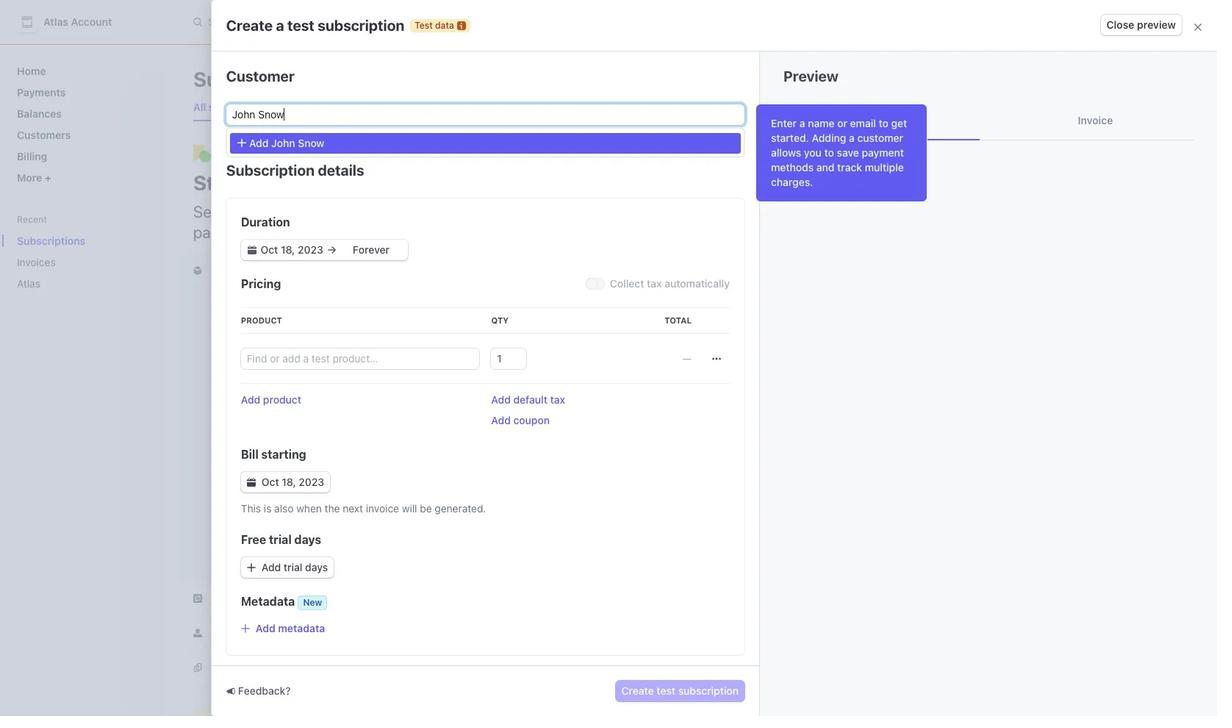 Task type: describe. For each thing, give the bounding box(es) containing it.
accept
[[693, 202, 741, 221]]

2 of from the left
[[470, 338, 480, 350]]

allows
[[772, 146, 802, 159]]

18, for oct
[[282, 476, 296, 488]]

subscription.
[[527, 352, 589, 365]]

feedback? button
[[226, 684, 291, 699]]

atlas for atlas account
[[43, 15, 68, 28]]

capture
[[507, 202, 560, 221]]

invoices
[[17, 256, 56, 268]]

atlas account
[[43, 15, 112, 28]]

0 vertical spatial subscriptions
[[193, 67, 327, 91]]

add coupon
[[492, 414, 550, 427]]

Find or add a test product… text field
[[241, 349, 480, 369]]

model
[[318, 264, 350, 277]]

qty
[[492, 316, 509, 325]]

much
[[385, 449, 411, 462]]

add for add trial days
[[262, 561, 281, 574]]

people
[[690, 338, 722, 350]]

pricing inside dropdown button
[[280, 264, 316, 277]]

before you start, learn about common recurring pricing models.
[[214, 288, 515, 300]]

view docs button for determine
[[518, 369, 595, 396]]

tax inside button
[[551, 393, 566, 406]]

this
[[241, 502, 261, 515]]

using
[[725, 338, 751, 350]]

pricing inside see products and prices guidance to help shape your pricing model.
[[527, 464, 560, 477]]

subscriptions
[[209, 101, 276, 113]]

subscription inside october 18, 2023 subscription starts
[[804, 178, 864, 190]]

add default tax button
[[492, 393, 566, 407]]

provide
[[226, 338, 262, 350]]

tab list containing all subscriptions
[[188, 94, 1157, 121]]

add john snow button
[[227, 132, 744, 155]]

add metadata
[[256, 622, 325, 635]]

atlas for atlas
[[17, 277, 40, 290]]

and inside see products and prices guidance to help shape your pricing model.
[[593, 449, 611, 462]]

good-
[[226, 321, 261, 335]]

oct 18, 2023 button
[[241, 472, 330, 493]]

collect tax automatically
[[610, 277, 730, 290]]

0 vertical spatial test
[[288, 17, 315, 33]]

2 horizontal spatial recurring
[[925, 198, 968, 210]]

common
[[352, 288, 393, 300]]

end date field
[[337, 243, 406, 257]]

choose
[[214, 264, 252, 277]]

view for good-better-best
[[226, 379, 249, 391]]

seat
[[527, 321, 552, 335]]

home
[[17, 65, 46, 77]]

multiple
[[865, 161, 905, 174]]

cycle.
[[257, 464, 285, 477]]

1 vertical spatial svg image
[[713, 355, 722, 363]]

learn
[[296, 288, 319, 300]]

feedback?
[[238, 685, 291, 697]]

1 vertical spatial billing
[[367, 202, 408, 221]]

test data
[[415, 19, 454, 31]]

tab list containing summary
[[784, 101, 1194, 140]]

svg image for oct 18, 2023
[[247, 478, 256, 487]]

billing link
[[11, 144, 152, 168]]

operations
[[412, 202, 486, 221]]

model.
[[562, 464, 595, 477]]

invoices link
[[11, 250, 132, 274]]

add coupon button
[[492, 413, 550, 428]]

invoice
[[366, 502, 399, 515]]

payments inside streamline your billing workflows set up and manage your billing operations to capture more revenue and accept recurring payments globally.
[[193, 223, 262, 242]]

test inside create test subscription button
[[657, 685, 676, 697]]

products
[[548, 449, 590, 462]]

billing for billing starter
[[898, 178, 927, 190]]

to up october
[[825, 146, 835, 159]]

based up starting
[[264, 433, 297, 446]]

number
[[638, 338, 675, 350]]

create for create test subscription
[[622, 685, 654, 697]]

days for free trial days
[[295, 533, 322, 546]]

choose your pricing model button
[[193, 263, 352, 278]]

all subscriptions
[[193, 101, 276, 113]]

a up save
[[850, 132, 855, 144]]

view docs for usage
[[226, 491, 276, 503]]

save
[[837, 146, 860, 159]]

add for add product
[[241, 393, 261, 406]]

billing inside usage based charge customers based on how much they use in a billing cycle.
[[226, 464, 254, 477]]

1 of from the left
[[307, 338, 317, 350]]

usage based charge customers based on how much they use in a billing cycle.
[[226, 433, 474, 477]]

get
[[892, 117, 908, 129]]

test
[[588, 46, 608, 54]]

account
[[71, 15, 112, 28]]

test for test clocks
[[297, 101, 318, 113]]

about
[[322, 288, 349, 300]]

subscriptions inside recent element
[[17, 235, 85, 247]]

charges.
[[772, 176, 814, 188]]

core navigation links element
[[11, 59, 152, 190]]

0 horizontal spatial the
[[325, 502, 340, 515]]

create for create pricing
[[220, 541, 252, 553]]

payment
[[862, 146, 905, 159]]

view docs button for charge
[[217, 481, 294, 507]]

add for add coupon
[[492, 414, 511, 427]]

add for add metadata
[[256, 622, 276, 635]]

by
[[606, 338, 617, 350]]

john
[[271, 137, 295, 149]]

pricing up add trial days button
[[255, 541, 289, 553]]

recent
[[17, 214, 47, 225]]

svg image for pricing
[[295, 543, 303, 552]]

docs for best
[[252, 379, 276, 391]]

on inside good-better-best provide a choice of escalating prices, based on tier of service.
[[437, 338, 449, 350]]

close preview
[[1107, 18, 1177, 31]]

create test subscription
[[622, 685, 739, 697]]

more
[[17, 171, 45, 184]]

home link
[[11, 59, 152, 83]]

to inside see products and prices guidance to help shape your pricing model.
[[692, 449, 701, 462]]

of inside seat based determine price by the number of people using a subscription.
[[677, 338, 687, 350]]

coupon
[[514, 414, 550, 427]]

starts
[[867, 178, 894, 190]]

duration
[[241, 215, 290, 229]]

collect
[[610, 277, 645, 290]]

test for test data
[[415, 19, 433, 31]]

view for usage based
[[226, 491, 249, 503]]

create a test subscription
[[226, 17, 405, 33]]

the inside seat based determine price by the number of people using a subscription.
[[620, 338, 635, 350]]

payments link
[[11, 80, 152, 104]]

0 vertical spatial svg image
[[248, 246, 257, 254]]

add product button
[[241, 393, 302, 407]]

your down details
[[332, 202, 363, 221]]

view docs for seat
[[527, 379, 577, 391]]

more
[[564, 202, 600, 221]]

tier
[[452, 338, 468, 350]]

preview
[[1138, 18, 1177, 31]]

recent element
[[2, 229, 164, 296]]

18, for october
[[853, 160, 870, 174]]

to inside streamline your billing workflows set up and manage your billing operations to capture more revenue and accept recurring payments globally.
[[490, 202, 503, 221]]

0 vertical spatial on
[[910, 198, 922, 210]]

see products and prices guidance to help shape your pricing model. link
[[515, 419, 805, 519]]

add trial days
[[262, 561, 328, 574]]

oct
[[262, 476, 279, 488]]

add default tax
[[492, 393, 566, 406]]



Task type: locate. For each thing, give the bounding box(es) containing it.
1 horizontal spatial you
[[805, 146, 822, 159]]

email
[[851, 117, 877, 129]]

docs down subscription.
[[553, 379, 577, 391]]

of down best
[[307, 338, 317, 350]]

0 horizontal spatial 2023
[[299, 476, 325, 488]]

0 horizontal spatial atlas
[[17, 277, 40, 290]]

a inside usage based charge customers based on how much they use in a billing cycle.
[[468, 449, 474, 462]]

test data
[[588, 46, 630, 54]]

days inside button
[[305, 561, 328, 574]]

started.
[[772, 132, 810, 144]]

1 vertical spatial pricing
[[241, 277, 281, 291]]

2 vertical spatial billing
[[226, 464, 254, 477]]

pricing for collect
[[241, 277, 281, 291]]

on inside usage based charge customers based on how much they use in a billing cycle.
[[347, 449, 359, 462]]

1 vertical spatial 18,
[[282, 476, 296, 488]]

2 horizontal spatial svg image
[[713, 355, 722, 363]]

choose your pricing model
[[214, 264, 350, 277]]

subscription inside create test subscription button
[[679, 685, 739, 697]]

recurring right "common"
[[396, 288, 439, 300]]

billing up 0.5%
[[898, 178, 927, 190]]

manage
[[272, 202, 329, 221]]

add left 'product' in the left bottom of the page
[[241, 393, 261, 406]]

1 horizontal spatial svg image
[[247, 478, 256, 487]]

1 vertical spatial subscriptions
[[220, 147, 299, 160]]

the
[[620, 338, 635, 350], [325, 502, 340, 515]]

based left how
[[316, 449, 345, 462]]

you left start,
[[248, 288, 265, 300]]

pricing
[[280, 264, 316, 277], [442, 288, 475, 300], [527, 464, 560, 477], [255, 541, 289, 553]]

—
[[683, 352, 692, 365]]

days
[[295, 533, 322, 546], [305, 561, 328, 574]]

0 vertical spatial svg image
[[193, 266, 202, 275]]

recurring down charges.
[[745, 202, 808, 221]]

better-
[[261, 321, 299, 335]]

revenue
[[604, 202, 659, 221]]

view for seat based
[[527, 379, 551, 391]]

a
[[276, 17, 284, 33], [800, 117, 806, 129], [850, 132, 855, 144], [264, 338, 270, 350], [753, 338, 759, 350], [468, 449, 474, 462]]

pricing for 0.5%
[[883, 147, 923, 160]]

tax right default
[[551, 393, 566, 406]]

0 horizontal spatial tax
[[551, 393, 566, 406]]

test inside tab list
[[297, 101, 318, 113]]

0 horizontal spatial test
[[288, 17, 315, 33]]

atlas account button
[[17, 12, 127, 32]]

3 of from the left
[[677, 338, 687, 350]]

trial for add
[[284, 561, 303, 574]]

1 horizontal spatial billing
[[898, 178, 927, 190]]

0 horizontal spatial pricing
[[241, 277, 281, 291]]

in
[[457, 449, 465, 462]]

add down metadata
[[256, 622, 276, 635]]

trial inside button
[[284, 561, 303, 574]]

1 horizontal spatial the
[[620, 338, 635, 350]]

atlas down "invoices"
[[17, 277, 40, 290]]

free trial days
[[241, 533, 322, 546]]

add up add coupon
[[492, 393, 511, 406]]

add left the john
[[249, 137, 269, 149]]

svg image down people
[[713, 355, 722, 363]]

svg image left oct
[[247, 478, 256, 487]]

enter
[[772, 117, 797, 129]]

product
[[263, 393, 302, 406]]

a right the using
[[753, 338, 759, 350]]

billing for billing
[[17, 150, 47, 163]]

price
[[579, 338, 603, 350]]

1 vertical spatial you
[[248, 288, 265, 300]]

to left help
[[692, 449, 701, 462]]

test left clocks
[[297, 101, 318, 113]]

1 vertical spatial payments
[[193, 223, 262, 242]]

atlas inside recent element
[[17, 277, 40, 290]]

0 vertical spatial you
[[805, 146, 822, 159]]

automatically
[[665, 277, 730, 290]]

docs down oct
[[252, 491, 276, 503]]

days up new
[[305, 561, 328, 574]]

0 horizontal spatial recurring
[[396, 288, 439, 300]]

trial right free
[[269, 533, 292, 546]]

based inside good-better-best provide a choice of escalating prices, based on tier of service.
[[405, 338, 434, 350]]

svg image for trial
[[247, 563, 256, 572]]

1 vertical spatial atlas
[[17, 277, 40, 290]]

1 vertical spatial test
[[657, 685, 676, 697]]

payments
[[17, 86, 66, 99]]

pricing left models.
[[442, 288, 475, 300]]

and left track
[[817, 161, 835, 174]]

18, right oct
[[282, 476, 296, 488]]

0 vertical spatial pricing
[[883, 147, 923, 160]]

atlas
[[43, 15, 68, 28], [17, 277, 40, 290]]

2 vertical spatial on
[[347, 449, 359, 462]]

add john snow
[[249, 137, 325, 149]]

your inside see products and prices guidance to help shape your pricing model.
[[759, 449, 780, 462]]

svg image left choose
[[193, 266, 202, 275]]

1 vertical spatial billing
[[898, 178, 927, 190]]

docs up add product
[[252, 379, 276, 391]]

bill
[[241, 448, 259, 461]]

docs for determine
[[553, 379, 577, 391]]

0 horizontal spatial test
[[297, 101, 318, 113]]

18, inside october 18, 2023 subscription starts
[[853, 160, 870, 174]]

on
[[910, 198, 922, 210], [437, 338, 449, 350], [347, 449, 359, 462]]

free
[[241, 533, 266, 546]]

view docs button for best
[[217, 369, 294, 396]]

0 vertical spatial billing
[[349, 171, 407, 195]]

data
[[610, 46, 630, 54]]

a inside seat based determine price by the number of people using a subscription.
[[753, 338, 759, 350]]

0 vertical spatial 2023
[[873, 160, 903, 174]]

good-better-best provide a choice of escalating prices, based on tier of service.
[[226, 321, 480, 365]]

18, inside button
[[282, 476, 296, 488]]

close
[[1107, 18, 1135, 31]]

2023 inside october 18, 2023 subscription starts
[[873, 160, 903, 174]]

product
[[241, 316, 282, 325]]

you inside enter a name or email to get started. adding a customer allows you to save payment methods and track multiple charges.
[[805, 146, 822, 159]]

1 vertical spatial trial
[[284, 561, 303, 574]]

methods
[[772, 161, 814, 174]]

recurring inside streamline your billing workflows set up and manage your billing operations to capture more revenue and accept recurring payments globally.
[[745, 202, 808, 221]]

and inside enter a name or email to get started. adding a customer allows you to save payment methods and track multiple charges.
[[817, 161, 835, 174]]

1 horizontal spatial payments
[[971, 198, 1017, 210]]

streamline your billing workflows set up and manage your billing operations to capture more revenue and accept recurring payments globally.
[[193, 171, 808, 242]]

enter a name or email to get started. adding a customer allows you to save payment methods and track multiple charges.
[[772, 117, 908, 188]]

metadata
[[241, 595, 295, 608]]

0 horizontal spatial on
[[347, 449, 359, 462]]

view docs button down service.
[[217, 369, 294, 396]]

1 vertical spatial svg image
[[295, 543, 303, 552]]

subscription down october
[[804, 178, 864, 190]]

svg image
[[193, 266, 202, 275], [713, 355, 722, 363], [247, 478, 256, 487]]

prices
[[614, 449, 643, 462]]

18, down save
[[853, 160, 870, 174]]

trial down free trial days
[[284, 561, 303, 574]]

the left 'next'
[[325, 502, 340, 515]]

your up manage
[[302, 171, 345, 195]]

days for add trial days
[[305, 561, 328, 574]]

create inside create pricing link
[[220, 541, 252, 553]]

to left the capture
[[490, 202, 503, 221]]

add down create pricing link
[[262, 561, 281, 574]]

0.5%
[[883, 198, 907, 210]]

to up customer
[[879, 117, 889, 129]]

2 vertical spatial svg image
[[247, 478, 256, 487]]

pricing down start date field
[[280, 264, 316, 277]]

atlas inside button
[[43, 15, 68, 28]]

start date field
[[258, 243, 326, 257]]

of up —
[[677, 338, 687, 350]]

a inside good-better-best provide a choice of escalating prices, based on tier of service.
[[264, 338, 270, 350]]

of right tier
[[470, 338, 480, 350]]

data
[[435, 19, 454, 31]]

add left coupon
[[492, 414, 511, 427]]

test left data
[[415, 19, 433, 31]]

2023 up when
[[299, 476, 325, 488]]

1 horizontal spatial subscription
[[804, 178, 864, 190]]

tab list
[[188, 94, 1157, 121], [784, 101, 1194, 140]]

add for add default tax
[[492, 393, 511, 406]]

create pricing
[[220, 541, 289, 553]]

svg image inside add trial days button
[[247, 563, 256, 572]]

a up "customer" on the top of page
[[276, 17, 284, 33]]

your inside dropdown button
[[255, 264, 278, 277]]

1 vertical spatial create
[[220, 541, 252, 553]]

2 horizontal spatial on
[[910, 198, 922, 210]]

globally.
[[266, 223, 323, 242]]

search
[[208, 15, 242, 28]]

docs for charge
[[252, 491, 276, 503]]

before
[[214, 288, 245, 300]]

on left how
[[347, 449, 359, 462]]

svg image up choose
[[248, 246, 257, 254]]

subscriptions up "invoices"
[[17, 235, 85, 247]]

subscription down the john
[[226, 162, 315, 179]]

the right by
[[620, 338, 635, 350]]

recurring
[[925, 198, 968, 210], [745, 202, 808, 221], [396, 288, 439, 300]]

pricing down choose your pricing model
[[241, 277, 281, 291]]

0 horizontal spatial of
[[307, 338, 317, 350]]

workflows
[[412, 171, 512, 195]]

0 vertical spatial payments
[[971, 198, 1017, 210]]

balances
[[17, 107, 62, 120]]

subscription
[[226, 162, 315, 179], [804, 178, 864, 190]]

view down service.
[[226, 379, 249, 391]]

create test subscription button
[[616, 681, 745, 702]]

a down better-
[[264, 338, 270, 350]]

a right enter
[[800, 117, 806, 129]]

docs
[[252, 379, 276, 391], [553, 379, 577, 391], [252, 491, 276, 503]]

and left prices in the bottom of the page
[[593, 449, 611, 462]]

1 horizontal spatial atlas
[[43, 15, 68, 28]]

1 horizontal spatial test
[[415, 19, 433, 31]]

0 horizontal spatial svg image
[[193, 266, 202, 275]]

your up start,
[[255, 264, 278, 277]]

billing up more
[[17, 150, 47, 163]]

also
[[274, 502, 294, 515]]

start,
[[268, 288, 293, 300]]

2023 inside button
[[299, 476, 325, 488]]

1 horizontal spatial test
[[657, 685, 676, 697]]

view docs up add product
[[226, 379, 276, 391]]

set
[[193, 202, 217, 221]]

svg image inside create pricing link
[[295, 543, 303, 552]]

days up add trial days
[[295, 533, 322, 546]]

based right 'prices,'
[[405, 338, 434, 350]]

1 horizontal spatial subscription
[[679, 685, 739, 697]]

you up october
[[805, 146, 822, 159]]

0 vertical spatial days
[[295, 533, 322, 546]]

svg image inside oct 18, 2023 button
[[247, 478, 256, 487]]

1 vertical spatial on
[[437, 338, 449, 350]]

1 vertical spatial the
[[325, 502, 340, 515]]

payments
[[971, 198, 1017, 210], [193, 223, 262, 242]]

1 horizontal spatial on
[[437, 338, 449, 350]]

svg image down 'create pricing'
[[247, 563, 256, 572]]

next
[[343, 502, 363, 515]]

up
[[221, 202, 239, 221]]

1 vertical spatial 2023
[[299, 476, 325, 488]]

based inside seat based determine price by the number of people using a subscription.
[[555, 321, 588, 335]]

invoice link
[[998, 101, 1194, 140]]

svg image inside choose your pricing model dropdown button
[[193, 266, 202, 275]]

view docs button
[[217, 369, 294, 396], [518, 369, 595, 396], [217, 481, 294, 507]]

your
[[302, 171, 345, 195], [332, 202, 363, 221], [255, 264, 278, 277], [759, 449, 780, 462]]

0 horizontal spatial 18,
[[282, 476, 296, 488]]

2 vertical spatial create
[[622, 685, 654, 697]]

1 vertical spatial test
[[297, 101, 318, 113]]

details
[[318, 162, 365, 179]]

bill  starting
[[241, 448, 307, 461]]

svg image
[[248, 246, 257, 254], [295, 543, 303, 552], [247, 563, 256, 572]]

atlas left account
[[43, 15, 68, 28]]

view docs for good-
[[226, 379, 276, 391]]

tax right collect
[[647, 277, 662, 290]]

they
[[414, 449, 434, 462]]

view docs up default
[[527, 379, 577, 391]]

add for add john snow
[[249, 137, 269, 149]]

customer
[[858, 132, 904, 144]]

1 horizontal spatial pricing
[[883, 147, 923, 160]]

models.
[[477, 288, 515, 300]]

streamline
[[193, 171, 297, 195]]

view docs button down subscription.
[[518, 369, 595, 396]]

2 vertical spatial svg image
[[247, 563, 256, 572]]

2023 for october
[[873, 160, 903, 174]]

0 horizontal spatial subscription
[[226, 162, 315, 179]]

0 vertical spatial billing
[[17, 150, 47, 163]]

2023 down payment
[[873, 160, 903, 174]]

1 horizontal spatial 2023
[[873, 160, 903, 174]]

invoice
[[1079, 114, 1114, 127]]

0 horizontal spatial subscription
[[318, 17, 405, 33]]

pricing
[[883, 147, 923, 160], [241, 277, 281, 291]]

0 horizontal spatial billing
[[17, 150, 47, 163]]

on right 0.5%
[[910, 198, 922, 210]]

1 vertical spatial days
[[305, 561, 328, 574]]

1 horizontal spatial recurring
[[745, 202, 808, 221]]

pricing up multiple
[[883, 147, 923, 160]]

all subscriptions link
[[188, 97, 282, 118]]

recent navigation links element
[[2, 213, 164, 296]]

svg image up add trial days
[[295, 543, 303, 552]]

0 vertical spatial tax
[[647, 277, 662, 290]]

adding
[[812, 132, 847, 144]]

a right in
[[468, 449, 474, 462]]

1 vertical spatial tax
[[551, 393, 566, 406]]

see products and prices guidance to help shape your pricing model.
[[527, 449, 780, 477]]

0 vertical spatial atlas
[[43, 15, 68, 28]]

based up the price
[[555, 321, 588, 335]]

starter
[[930, 178, 964, 190]]

create for create a test subscription
[[226, 17, 273, 33]]

view up default
[[527, 379, 551, 391]]

billing inside core navigation links element
[[17, 150, 47, 163]]

1 vertical spatial subscription
[[679, 685, 739, 697]]

None text field
[[492, 349, 527, 369]]

Search search field
[[185, 8, 599, 36]]

0 vertical spatial trial
[[269, 533, 292, 546]]

and left accept
[[663, 202, 689, 221]]

based
[[555, 321, 588, 335], [405, 338, 434, 350], [264, 433, 297, 446], [316, 449, 345, 462]]

view docs button down cycle.
[[217, 481, 294, 507]]

default
[[514, 393, 548, 406]]

0 vertical spatial 18,
[[853, 160, 870, 174]]

2023
[[873, 160, 903, 174], [299, 476, 325, 488]]

1 horizontal spatial of
[[470, 338, 480, 350]]

0 vertical spatial create
[[226, 17, 273, 33]]

subscriptions up the subscriptions
[[193, 67, 327, 91]]

recurring down starter
[[925, 198, 968, 210]]

2 horizontal spatial of
[[677, 338, 687, 350]]

new
[[303, 597, 322, 608]]

Find or add a test customer… text field
[[226, 104, 745, 125]]

svg image for choose your pricing model
[[193, 266, 202, 275]]

name
[[808, 117, 835, 129]]

trial for free
[[269, 533, 292, 546]]

subscriptions up streamline
[[220, 147, 299, 160]]

0 vertical spatial subscription
[[318, 17, 405, 33]]

0 horizontal spatial payments
[[193, 223, 262, 242]]

view docs down oct
[[226, 491, 276, 503]]

determine
[[527, 338, 576, 350]]

pricing down "see"
[[527, 464, 560, 477]]

preview
[[784, 68, 839, 85]]

2 vertical spatial subscriptions
[[17, 235, 85, 247]]

view left is
[[226, 491, 249, 503]]

0 vertical spatial the
[[620, 338, 635, 350]]

see
[[527, 449, 545, 462]]

on left tier
[[437, 338, 449, 350]]

1 horizontal spatial 18,
[[853, 160, 870, 174]]

and right up
[[242, 202, 269, 221]]

0 horizontal spatial you
[[248, 288, 265, 300]]

2023 for oct
[[299, 476, 325, 488]]

your right shape
[[759, 449, 780, 462]]

oct 18, 2023
[[262, 476, 325, 488]]

1 horizontal spatial tax
[[647, 277, 662, 290]]

create inside create test subscription button
[[622, 685, 654, 697]]

0 vertical spatial test
[[415, 19, 433, 31]]



Task type: vqa. For each thing, say whether or not it's contained in the screenshot.


